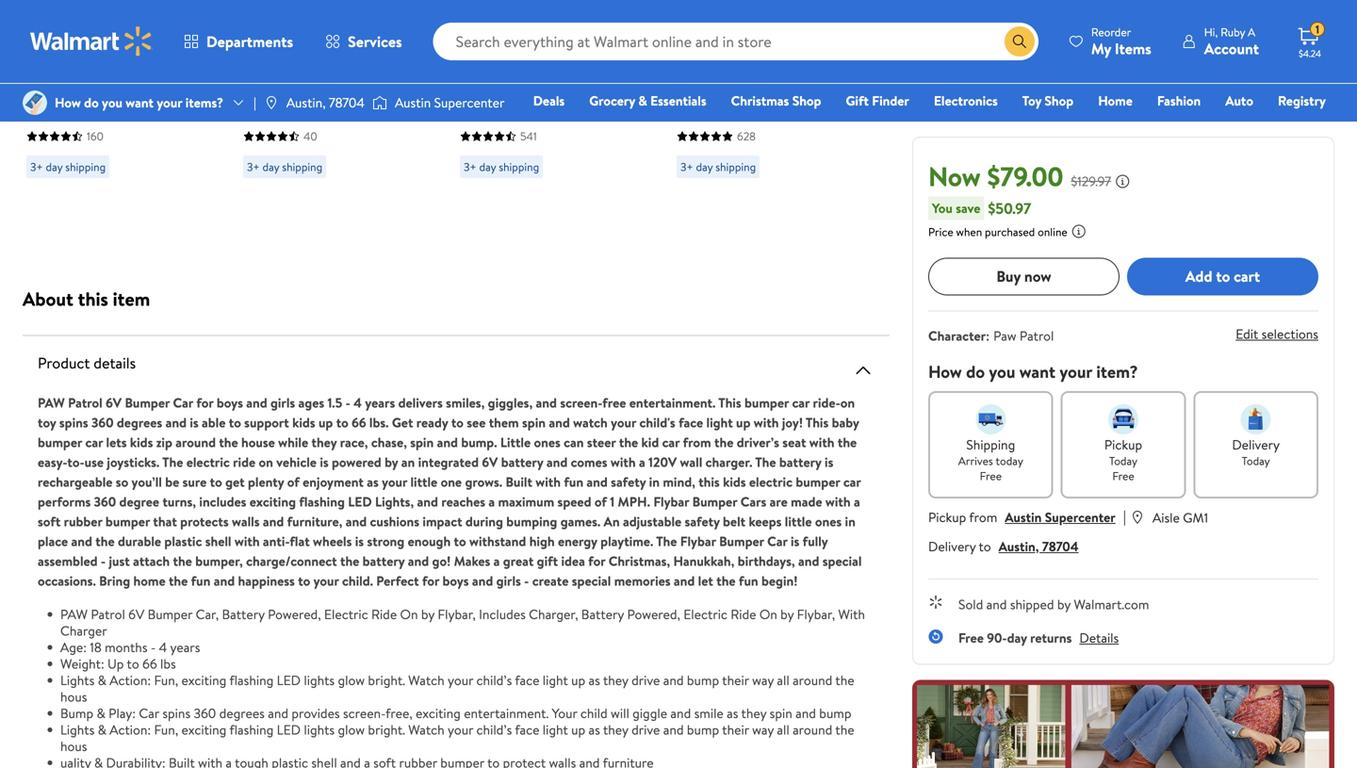 Task type: locate. For each thing, give the bounding box(es) containing it.
product group containing now $165.99
[[460, 0, 635, 215]]

1 vertical spatial screen-
[[343, 704, 386, 723]]

1 vertical spatial drive
[[632, 721, 660, 739]]

long
[[281, 100, 313, 121]]

0 vertical spatial 66
[[352, 413, 366, 432]]

happiness
[[238, 572, 295, 590]]

bring
[[99, 572, 130, 590]]

ride down christmas shop link
[[767, 121, 796, 141]]

2 product group from the left
[[243, 0, 419, 215]]

day up the girls
[[696, 159, 713, 175]]

for right red,
[[59, 100, 78, 121]]

0 vertical spatial action:
[[110, 671, 151, 690]]

of up an
[[595, 492, 607, 511]]

light up charger. at the bottom of page
[[707, 413, 733, 432]]

shipping down 40
[[282, 159, 323, 175]]

sponsored
[[460, 10, 512, 26]]

with right built
[[536, 473, 561, 491]]

now for now $79.00
[[929, 158, 981, 195]]

with left 'parent'
[[710, 141, 738, 162]]

0 vertical spatial fun,
[[154, 671, 178, 690]]

&
[[638, 91, 647, 110], [98, 671, 106, 690], [97, 704, 105, 723], [98, 721, 106, 739]]

0 vertical spatial austin
[[395, 93, 431, 112]]

child's
[[477, 671, 512, 690], [477, 721, 512, 739]]

1 vertical spatial watch
[[408, 721, 445, 739]]

on down red icon
[[811, 58, 828, 79]]

0 vertical spatial kids
[[292, 413, 315, 432]]

0 vertical spatial child's
[[477, 671, 512, 690]]

product group containing now $98.00
[[26, 0, 202, 215]]

powered down christmas
[[706, 121, 763, 141]]

spin inside paw patrol 6v bumper car, battery powered, electric ride on by flybar, includes charger, battery powered, electric ride on by flybar, with charger age: 18 months - 4 years weight: up to 66 lbs lights & action: fun, exciting flashing led lights glow bright. watch your child's face light up as they drive and bump their way all around the hous bump & play: car spins 360 degrees and provides screen-free, exciting entertainment. your child will giggle and smile as they spin and bump lights & action: fun, exciting flashing led lights glow bright. watch your child's face light up as they drive and bump their way all around the hous
[[770, 704, 793, 723]]

bumper
[[125, 394, 170, 412], [693, 492, 737, 511], [719, 532, 764, 550], [148, 605, 193, 624]]

0 horizontal spatial remote
[[550, 79, 602, 100]]

1 horizontal spatial special
[[823, 552, 862, 570]]

bump
[[60, 704, 93, 723]]

2 action: from the top
[[110, 721, 151, 739]]

3+ day shipping down 40
[[247, 159, 323, 175]]

1 way from the top
[[752, 671, 774, 690]]

paw
[[994, 326, 1017, 345]]

product group containing $599.00
[[243, 0, 419, 215]]

white down 'player/led'
[[677, 245, 715, 266]]

1 vertical spatial entertainment.
[[464, 704, 549, 723]]

now for now $98.00 $199.00 12v xr-350 atv powered ride-on by action wheels, red, for children, unisex, ages 2-4 years old
[[26, 30, 60, 54]]

1 child's from the top
[[477, 671, 512, 690]]

entertainment. inside paw patrol 6v bumper car for boys and girls ages 1.5 - 4 years delivers smiles, giggles, and screen-free entertainment. this bumper car ride-on toy spins 360 degrees and is able to support kids up to 66 lbs. get ready to see them spin and watch your child's face light up with joy! this baby bumper car lets kids zip around the house while they race, chase, spin and bump. little ones can steer the kid car from the driver's seat with the easy-to-use joysticks. the electric ride on vehicle is powered by an integrated 6v battery and comes with a 120v wall charger. the battery is rechargeable so you'll be sure to get plenty of enjoyment as your little one grows. built with fun and safety in mind, this kids electric bumper car performs 360 degree turns, includes exciting flashing led lights, and reaches a maximum speed of 1 mph. flybar bumper cars are made with a soft rubber bumper that protects walls and furniture, and cushions impact during bumping games. an adjustable safety belt keeps little ones in place and the durable plastic shell with anti-flat wheels is strong enough to withstand high energy playtime. the flybar bumper car is fully assembled - just attach the bumper, charge/connect the battery and go! makes a great gift idea for christmas, hanukkah, birthdays, and special occasions. bring home the fun and happiness to your child. perfect for boys and girls - create special memories and let the fun begin!
[[629, 394, 716, 412]]

item
[[113, 286, 150, 312]]

2 today from the left
[[1242, 453, 1270, 469]]

remote right 'parent'
[[788, 141, 840, 162]]

cars inside paw patrol 6v bumper car for boys and girls ages 1.5 - 4 years delivers smiles, giggles, and screen-free entertainment. this bumper car ride-on toy spins 360 degrees and is able to support kids up to 66 lbs. get ready to see them spin and watch your child's face light up with joy! this baby bumper car lets kids zip around the house while they race, chase, spin and bump. little ones can steer the kid car from the driver's seat with the easy-to-use joysticks. the electric ride on vehicle is powered by an integrated 6v battery and comes with a 120v wall charger. the battery is rechargeable so you'll be sure to get plenty of enjoyment as your little one grows. built with fun and safety in mind, this kids electric bumper car performs 360 degree turns, includes exciting flashing led lights, and reaches a maximum speed of 1 mph. flybar bumper cars are made with a soft rubber bumper that protects walls and furniture, and cushions impact during bumping games. an adjustable safety belt keeps little ones in place and the durable plastic shell with anti-flat wheels is strong enough to withstand high energy playtime. the flybar bumper car is fully assembled - just attach the bumper, charge/connect the battery and go! makes a great gift idea for christmas, hanukkah, birthdays, and special occasions. bring home the fun and happiness to your child. perfect for boys and girls - create special memories and let the fun begin!
[[741, 492, 767, 511]]

control, up 'player/led'
[[677, 162, 731, 183]]

1 horizontal spatial boys
[[443, 572, 469, 590]]

1 watch from the top
[[408, 671, 445, 690]]

ride inside sponsored now $165.99 $369.99 lamborghini 12 v powered ride on cars, remote control, battery powered, white
[[460, 79, 489, 100]]

1 vertical spatial |
[[1123, 506, 1126, 527]]

4 inside now $98.00 $199.00 12v xr-350 atv powered ride-on by action wheels, red, for children, unisex, ages 2-4 years old
[[76, 121, 85, 141]]

exciting inside paw patrol 6v bumper car for boys and girls ages 1.5 - 4 years delivers smiles, giggles, and screen-free entertainment. this bumper car ride-on toy spins 360 degrees and is able to support kids up to 66 lbs. get ready to see them spin and watch your child's face light up with joy! this baby bumper car lets kids zip around the house while they race, chase, spin and bump. little ones can steer the kid car from the driver's seat with the easy-to-use joysticks. the electric ride on vehicle is powered by an integrated 6v battery and comes with a 120v wall charger. the battery is rechargeable so you'll be sure to get plenty of enjoyment as your little one grows. built with fun and safety in mind, this kids electric bumper car performs 360 degree turns, includes exciting flashing led lights, and reaches a maximum speed of 1 mph. flybar bumper cars are made with a soft rubber bumper that protects walls and furniture, and cushions impact during bumping games. an adjustable safety belt keeps little ones in place and the durable plastic shell with anti-flat wheels is strong enough to withstand high energy playtime. the flybar bumper car is fully assembled - just attach the bumper, charge/connect the battery and go! makes a great gift idea for christmas, hanukkah, birthdays, and special occasions. bring home the fun and happiness to your child. perfect for boys and girls - create special memories and let the fun begin!
[[250, 492, 296, 511]]

1 vertical spatial of
[[595, 492, 607, 511]]

6v up lets
[[106, 394, 122, 412]]

your
[[552, 704, 577, 723]]

will
[[611, 704, 630, 723]]

how for how do you want your item?
[[929, 360, 962, 383]]

2 shop from the left
[[1045, 91, 1074, 110]]

adjustable
[[623, 512, 682, 531]]

fun
[[564, 473, 584, 491], [191, 572, 211, 590], [739, 572, 759, 590]]

this left item
[[78, 286, 108, 312]]

1 vertical spatial hous
[[60, 737, 87, 755]]

0 vertical spatial want
[[126, 93, 154, 112]]

powered
[[332, 453, 382, 471]]

white
[[460, 121, 499, 141], [677, 245, 715, 266]]

0 vertical spatial face
[[679, 413, 703, 432]]

today for delivery
[[1242, 453, 1270, 469]]

this down ride-
[[806, 413, 829, 432]]

face inside paw patrol 6v bumper car for boys and girls ages 1.5 - 4 years delivers smiles, giggles, and screen-free entertainment. this bumper car ride-on toy spins 360 degrees and is able to support kids up to 66 lbs. get ready to see them spin and watch your child's face light up with joy! this baby bumper car lets kids zip around the house while they race, chase, spin and bump. little ones can steer the kid car from the driver's seat with the easy-to-use joysticks. the electric ride on vehicle is powered by an integrated 6v battery and comes with a 120v wall charger. the battery is rechargeable so you'll be sure to get plenty of enjoyment as your little one grows. built with fun and safety in mind, this kids electric bumper car performs 360 degree turns, includes exciting flashing led lights, and reaches a maximum speed of 1 mph. flybar bumper cars are made with a soft rubber bumper that protects walls and furniture, and cushions impact during bumping games. an adjustable safety belt keeps little ones in place and the durable plastic shell with anti-flat wheels is strong enough to withstand high energy playtime. the flybar bumper car is fully assembled - just attach the bumper, charge/connect the battery and go! makes a great gift idea for christmas, hanukkah, birthdays, and special occasions. bring home the fun and happiness to your child. perfect for boys and girls - create special memories and let the fun begin!
[[679, 413, 703, 432]]

1 horizontal spatial |
[[1123, 506, 1126, 527]]

paw for paw patrol 6v bumper car for boys and girls ages 1.5 - 4 years delivers smiles, giggles, and screen-free entertainment. this bumper car ride-on toy spins 360 degrees and is able to support kids up to 66 lbs. get ready to see them spin and watch your child's face light up with joy! this baby bumper car lets kids zip around the house while they race, chase, spin and bump. little ones can steer the kid car from the driver's seat with the easy-to-use joysticks. the electric ride on vehicle is powered by an integrated 6v battery and comes with a 120v wall charger. the battery is rechargeable so you'll be sure to get plenty of enjoyment as your little one grows. built with fun and safety in mind, this kids electric bumper car performs 360 degree turns, includes exciting flashing led lights, and reaches a maximum speed of 1 mph. flybar bumper cars are made with a soft rubber bumper that protects walls and furniture, and cushions impact during bumping games. an adjustable safety belt keeps little ones in place and the durable plastic shell with anti-flat wheels is strong enough to withstand high energy playtime. the flybar bumper car is fully assembled - just attach the bumper, charge/connect the battery and go! makes a great gift idea for christmas, hanukkah, birthdays, and special occasions. bring home the fun and happiness to your child. perfect for boys and girls - create special memories and let the fun begin!
[[38, 394, 65, 412]]

1 product group from the left
[[26, 0, 202, 215]]

2 their from the top
[[722, 721, 749, 739]]

1 vertical spatial way
[[752, 721, 774, 739]]

to left cart
[[1216, 266, 1230, 287]]

1 today from the left
[[1109, 453, 1138, 469]]

 image
[[23, 90, 47, 115], [264, 95, 279, 110]]

1 horizontal spatial powered
[[575, 58, 632, 79]]

78704
[[329, 93, 365, 112], [1042, 537, 1079, 555]]

300w
[[298, 79, 338, 100]]

1 horizontal spatial today
[[1242, 453, 1270, 469]]

lights left play:
[[60, 721, 95, 739]]

spins
[[59, 413, 88, 432], [162, 704, 191, 723]]

by inside paw patrol 6v bumper car for boys and girls ages 1.5 - 4 years delivers smiles, giggles, and screen-free entertainment. this bumper car ride-on toy spins 360 degrees and is able to support kids up to 66 lbs. get ready to see them spin and watch your child's face light up with joy! this baby bumper car lets kids zip around the house while they race, chase, spin and bump. little ones can steer the kid car from the driver's seat with the easy-to-use joysticks. the electric ride on vehicle is powered by an integrated 6v battery and comes with a 120v wall charger. the battery is rechargeable so you'll be sure to get plenty of enjoyment as your little one grows. built with fun and safety in mind, this kids electric bumper car performs 360 degree turns, includes exciting flashing led lights, and reaches a maximum speed of 1 mph. flybar bumper cars are made with a soft rubber bumper that protects walls and furniture, and cushions impact during bumping games. an adjustable safety belt keeps little ones in place and the durable plastic shell with anti-flat wheels is strong enough to withstand high energy playtime. the flybar bumper car is fully assembled - just attach the bumper, charge/connect the battery and go! makes a great gift idea for christmas, hanukkah, birthdays, and special occasions. bring home the fun and happiness to your child. perfect for boys and girls - create special memories and let the fun begin!
[[385, 453, 398, 471]]

mph.
[[618, 492, 650, 511]]

4 product group from the left
[[677, 0, 852, 266]]

4 shipping from the left
[[716, 159, 756, 175]]

fun up speed on the bottom of the page
[[564, 473, 584, 491]]

product details image
[[852, 359, 875, 382]]

paw
[[38, 394, 65, 412], [60, 605, 88, 624]]

1 glow from the top
[[338, 671, 365, 690]]

wheels
[[313, 532, 352, 550]]

on up plenty
[[259, 453, 273, 471]]

you down "paw"
[[989, 360, 1016, 383]]

how for how do you want your items?
[[55, 93, 81, 112]]

1 vertical spatial child's
[[477, 721, 512, 739]]

enough
[[408, 532, 451, 550]]

1 3+ day shipping from the left
[[30, 159, 106, 175]]

occasions.
[[38, 572, 96, 590]]

0 vertical spatial spin
[[522, 413, 546, 432]]

from inside paw patrol 6v bumper car for boys and girls ages 1.5 - 4 years delivers smiles, giggles, and screen-free entertainment. this bumper car ride-on toy spins 360 degrees and is able to support kids up to 66 lbs. get ready to see them spin and watch your child's face light up with joy! this baby bumper car lets kids zip around the house while they race, chase, spin and bump. little ones can steer the kid car from the driver's seat with the easy-to-use joysticks. the electric ride on vehicle is powered by an integrated 6v battery and comes with a 120v wall charger. the battery is rechargeable so you'll be sure to get plenty of enjoyment as your little one grows. built with fun and safety in mind, this kids electric bumper car performs 360 degree turns, includes exciting flashing led lights, and reaches a maximum speed of 1 mph. flybar bumper cars are made with a soft rubber bumper that protects walls and furniture, and cushions impact during bumping games. an adjustable safety belt keeps little ones in place and the durable plastic shell with anti-flat wheels is strong enough to withstand high energy playtime. the flybar bumper car is fully assembled - just attach the bumper, charge/connect the battery and go! makes a great gift idea for christmas, hanukkah, birthdays, and special occasions. bring home the fun and happiness to your child. perfect for boys and girls - create special memories and let the fun begin!
[[683, 433, 711, 451]]

0 horizontal spatial shop
[[793, 91, 822, 110]]

17.4mph
[[287, 121, 343, 141]]

years inside paw patrol 6v bumper car for boys and girls ages 1.5 - 4 years delivers smiles, giggles, and screen-free entertainment. this bumper car ride-on toy spins 360 degrees and is able to support kids up to 66 lbs. get ready to see them spin and watch your child's face light up with joy! this baby bumper car lets kids zip around the house while they race, chase, spin and bump. little ones can steer the kid car from the driver's seat with the easy-to-use joysticks. the electric ride on vehicle is powered by an integrated 6v battery and comes with a 120v wall charger. the battery is rechargeable so you'll be sure to get plenty of enjoyment as your little one grows. built with fun and safety in mind, this kids electric bumper car performs 360 degree turns, includes exciting flashing led lights, and reaches a maximum speed of 1 mph. flybar bumper cars are made with a soft rubber bumper that protects walls and furniture, and cushions impact during bumping games. an adjustable safety belt keeps little ones in place and the durable plastic shell with anti-flat wheels is strong enough to withstand high energy playtime. the flybar bumper car is fully assembled - just attach the bumper, charge/connect the battery and go! makes a great gift idea for christmas, hanukkah, birthdays, and special occasions. bring home the fun and happiness to your child. perfect for boys and girls - create special memories and let the fun begin!
[[365, 394, 395, 412]]

kids up joysticks.
[[130, 433, 153, 451]]

electric up sure
[[186, 453, 230, 471]]

lamborghini
[[460, 58, 541, 79]]

essentials
[[651, 91, 707, 110]]

0 horizontal spatial fun
[[191, 572, 211, 590]]

3+ day shipping for dodge
[[681, 159, 756, 175]]

product group
[[26, 0, 202, 215], [243, 0, 419, 215], [460, 0, 635, 215], [677, 0, 852, 266]]

1 horizontal spatial years
[[365, 394, 395, 412]]

1 vertical spatial 1
[[610, 492, 615, 511]]

toys
[[823, 121, 852, 141]]

0 vertical spatial charger
[[785, 100, 838, 121]]

dodge
[[677, 58, 721, 79], [737, 100, 781, 121]]

now inside now $98.00 $199.00 12v xr-350 atv powered ride-on by action wheels, red, for children, unisex, ages 2-4 years old
[[26, 30, 60, 54]]

idea
[[561, 552, 585, 570]]

66 inside paw patrol 6v bumper car for boys and girls ages 1.5 - 4 years delivers smiles, giggles, and screen-free entertainment. this bumper car ride-on toy spins 360 degrees and is able to support kids up to 66 lbs. get ready to see them spin and watch your child's face light up with joy! this baby bumper car lets kids zip around the house while they race, chase, spin and bump. little ones can steer the kid car from the driver's seat with the easy-to-use joysticks. the electric ride on vehicle is powered by an integrated 6v battery and comes with a 120v wall charger. the battery is rechargeable so you'll be sure to get plenty of enjoyment as your little one grows. built with fun and safety in mind, this kids electric bumper car performs 360 degree turns, includes exciting flashing led lights, and reaches a maximum speed of 1 mph. flybar bumper cars are made with a soft rubber bumper that protects walls and furniture, and cushions impact during bumping games. an adjustable safety belt keeps little ones in place and the durable plastic shell with anti-flat wheels is strong enough to withstand high energy playtime. the flybar bumper car is fully assembled - just attach the bumper, charge/connect the battery and go! makes a great gift idea for christmas, hanukkah, birthdays, and special occasions. bring home the fun and happiness to your child. perfect for boys and girls - create special memories and let the fun begin!
[[352, 413, 366, 432]]

now $159.99 dodge electric ride on cars for kids, 12 v licensed dodge charger srt powered ride on toys cars with parent remote control, electric car for girls 3-5 w/music player/led headlights/safety belt, white
[[677, 30, 852, 266]]

face right child's
[[679, 413, 703, 432]]

chase,
[[371, 433, 407, 451]]

to inside paw patrol 6v bumper car, battery powered, electric ride on by flybar, includes charger, battery powered, electric ride on by flybar, with charger age: 18 months - 4 years weight: up to 66 lbs lights & action: fun, exciting flashing led lights glow bright. watch your child's face light up as they drive and bump their way all around the hous bump & play: car spins 360 degrees and provides screen-free, exciting entertainment. your child will giggle and smile as they spin and bump lights & action: fun, exciting flashing led lights glow bright. watch your child's face light up as they drive and bump their way all around the hous
[[127, 655, 139, 673]]

watch
[[573, 413, 608, 432]]

0 horizontal spatial control,
[[460, 100, 514, 121]]

pickup for pickup today free
[[1105, 435, 1143, 454]]

red image
[[805, 10, 820, 25]]

want for item?
[[1020, 360, 1056, 383]]

12 up deals at the top of the page
[[544, 58, 557, 79]]

powered, right deals at the top of the page
[[570, 100, 631, 121]]

powered up the grocery
[[575, 58, 632, 79]]

6v inside paw patrol 6v bumper car, battery powered, electric ride on by flybar, includes charger, battery powered, electric ride on by flybar, with charger age: 18 months - 4 years weight: up to 66 lbs lights & action: fun, exciting flashing led lights glow bright. watch your child's face light up as they drive and bump their way all around the hous bump & play: car spins 360 degrees and provides screen-free, exciting entertainment. your child will giggle and smile as they spin and bump lights & action: fun, exciting flashing led lights glow bright. watch your child's face light up as they drive and bump their way all around the hous
[[128, 605, 144, 624]]

66 left lbs.
[[352, 413, 366, 432]]

2 horizontal spatial battery
[[780, 453, 822, 471]]

race,
[[340, 433, 368, 451]]

fully
[[803, 532, 828, 550]]

4 inside paw patrol 6v bumper car for boys and girls ages 1.5 - 4 years delivers smiles, giggles, and screen-free entertainment. this bumper car ride-on toy spins 360 degrees and is able to support kids up to 66 lbs. get ready to see them spin and watch your child's face light up with joy! this baby bumper car lets kids zip around the house while they race, chase, spin and bump. little ones can steer the kid car from the driver's seat with the easy-to-use joysticks. the electric ride on vehicle is powered by an integrated 6v battery and comes with a 120v wall charger. the battery is rechargeable so you'll be sure to get plenty of enjoyment as your little one grows. built with fun and safety in mind, this kids electric bumper car performs 360 degree turns, includes exciting flashing led lights, and reaches a maximum speed of 1 mph. flybar bumper cars are made with a soft rubber bumper that protects walls and furniture, and cushions impact during bumping games. an adjustable safety belt keeps little ones in place and the durable plastic shell with anti-flat wheels is strong enough to withstand high energy playtime. the flybar bumper car is fully assembled - just attach the bumper, charge/connect the battery and go! makes a great gift idea for christmas, hanukkah, birthdays, and special occasions. bring home the fun and happiness to your child. perfect for boys and girls - create special memories and let the fun begin!
[[354, 394, 362, 412]]

pink image
[[709, 10, 724, 25]]

on left toys on the right of page
[[800, 121, 820, 141]]

1 vertical spatial boys
[[443, 572, 469, 590]]

1 vertical spatial austin
[[1005, 508, 1042, 526]]

free
[[980, 468, 1002, 484], [1113, 468, 1135, 484], [959, 629, 984, 647]]

niu
[[243, 58, 269, 79]]

1 vertical spatial remote
[[788, 141, 840, 162]]

grows.
[[465, 473, 503, 491]]

screen- inside paw patrol 6v bumper car for boys and girls ages 1.5 - 4 years delivers smiles, giggles, and screen-free entertainment. this bumper car ride-on toy spins 360 degrees and is able to support kids up to 66 lbs. get ready to see them spin and watch your child's face light up with joy! this baby bumper car lets kids zip around the house while they race, chase, spin and bump. little ones can steer the kid car from the driver's seat with the easy-to-use joysticks. the electric ride on vehicle is powered by an integrated 6v battery and comes with a 120v wall charger. the battery is rechargeable so you'll be sure to get plenty of enjoyment as your little one grows. built with fun and safety in mind, this kids electric bumper car performs 360 degree turns, includes exciting flashing led lights, and reaches a maximum speed of 1 mph. flybar bumper cars are made with a soft rubber bumper that protects walls and furniture, and cushions impact during bumping games. an adjustable safety belt keeps little ones in place and the durable plastic shell with anti-flat wheels is strong enough to withstand high energy playtime. the flybar bumper car is fully assembled - just attach the bumper, charge/connect the battery and go! makes a great gift idea for christmas, hanukkah, birthdays, and special occasions. bring home the fun and happiness to your child. perfect for boys and girls - create special memories and let the fun begin!
[[560, 394, 603, 412]]

hous down weight:
[[60, 688, 87, 706]]

now inside sponsored now $165.99 $369.99 lamborghini 12 v powered ride on cars, remote control, battery powered, white
[[460, 30, 494, 54]]

pickup inside pickup from austin supercenter |
[[929, 508, 967, 526]]

 image
[[372, 93, 387, 112]]

0 horizontal spatial degrees
[[117, 413, 162, 432]]

powered inside now $98.00 $199.00 12v xr-350 atv powered ride-on by action wheels, red, for children, unisex, ages 2-4 years old
[[137, 58, 194, 79]]

2 flybar, from the left
[[797, 605, 835, 624]]

powered, down memories
[[627, 605, 680, 624]]

3 3+ from the left
[[464, 159, 477, 175]]

with inside now $159.99 dodge electric ride on cars for kids, 12 v licensed dodge charger srt powered ride on toys cars with parent remote control, electric car for girls 3-5 w/music player/led headlights/safety belt, white
[[710, 141, 738, 162]]

ones left can at the left of the page
[[534, 433, 561, 451]]

1 up an
[[610, 492, 615, 511]]

support
[[244, 413, 289, 432]]

1 horizontal spatial from
[[969, 508, 998, 526]]

lights up provides
[[304, 671, 335, 690]]

0 horizontal spatial little
[[410, 473, 438, 491]]

1 horizontal spatial austin
[[1005, 508, 1042, 526]]

1 horizontal spatial safety
[[685, 512, 720, 531]]

from up wall
[[683, 433, 711, 451]]

with right made
[[826, 492, 851, 511]]

product group containing now $159.99
[[677, 0, 852, 266]]

age:
[[60, 638, 87, 657]]

little down an
[[410, 473, 438, 491]]

spins inside paw patrol 6v bumper car for boys and girls ages 1.5 - 4 years delivers smiles, giggles, and screen-free entertainment. this bumper car ride-on toy spins 360 degrees and is able to support kids up to 66 lbs. get ready to see them spin and watch your child's face light up with joy! this baby bumper car lets kids zip around the house while they race, chase, spin and bump. little ones can steer the kid car from the driver's seat with the easy-to-use joysticks. the electric ride on vehicle is powered by an integrated 6v battery and comes with a 120v wall charger. the battery is rechargeable so you'll be sure to get plenty of enjoyment as your little one grows. built with fun and safety in mind, this kids electric bumper car performs 360 degree turns, includes exciting flashing led lights, and reaches a maximum speed of 1 mph. flybar bumper cars are made with a soft rubber bumper that protects walls and furniture, and cushions impact during bumping games. an adjustable safety belt keeps little ones in place and the durable plastic shell with anti-flat wheels is strong enough to withstand high energy playtime. the flybar bumper car is fully assembled - just attach the bumper, charge/connect the battery and go! makes a great gift idea for christmas, hanukkah, birthdays, and special occasions. bring home the fun and happiness to your child. perfect for boys and girls - create special memories and let the fun begin!
[[59, 413, 88, 432]]

pickup from austin supercenter |
[[929, 506, 1126, 527]]

0 vertical spatial lights
[[304, 671, 335, 690]]

exciting right play:
[[181, 721, 227, 739]]

registry one debit
[[1182, 91, 1326, 136]]

up up driver's on the right bottom of the page
[[736, 413, 751, 432]]

gift
[[537, 552, 558, 570]]

now for now $159.99 dodge electric ride on cars for kids, 12 v licensed dodge charger srt powered ride on toys cars with parent remote control, electric car for girls 3-5 w/music player/led headlights/safety belt, white
[[677, 30, 711, 54]]

austin supercenter button
[[1005, 508, 1116, 526]]

walmart image
[[30, 26, 153, 57]]

pickup
[[1105, 435, 1143, 454], [929, 508, 967, 526]]

pickup down intent image for pickup
[[1105, 435, 1143, 454]]

fun, right up
[[154, 671, 178, 690]]

safety up mph.
[[611, 473, 646, 491]]

home
[[133, 572, 166, 590]]

with right seat
[[810, 433, 835, 451]]

as inside paw patrol 6v bumper car for boys and girls ages 1.5 - 4 years delivers smiles, giggles, and screen-free entertainment. this bumper car ride-on toy spins 360 degrees and is able to support kids up to 66 lbs. get ready to see them spin and watch your child's face light up with joy! this baby bumper car lets kids zip around the house while they race, chase, spin and bump. little ones can steer the kid car from the driver's seat with the easy-to-use joysticks. the electric ride on vehicle is powered by an integrated 6v battery and comes with a 120v wall charger. the battery is rechargeable so you'll be sure to get plenty of enjoyment as your little one grows. built with fun and safety in mind, this kids electric bumper car performs 360 degree turns, includes exciting flashing led lights, and reaches a maximum speed of 1 mph. flybar bumper cars are made with a soft rubber bumper that protects walls and furniture, and cushions impact during bumping games. an adjustable safety belt keeps little ones in place and the durable plastic shell with anti-flat wheels is strong enough to withstand high energy playtime. the flybar bumper car is fully assembled - just attach the bumper, charge/connect the battery and go! makes a great gift idea for christmas, hanukkah, birthdays, and special occasions. bring home the fun and happiness to your child. perfect for boys and girls - create special memories and let the fun begin!
[[367, 473, 379, 491]]

fun, right play:
[[154, 721, 178, 739]]

today down intent image for delivery
[[1242, 453, 1270, 469]]

flashing up furniture,
[[299, 492, 345, 511]]

face left your
[[515, 721, 540, 739]]

0 horizontal spatial screen-
[[343, 704, 386, 723]]

shipping down 541
[[499, 159, 539, 175]]

want down character : paw patrol
[[1020, 360, 1056, 383]]

0 horizontal spatial in
[[649, 473, 660, 491]]

2 all from the top
[[777, 721, 790, 739]]

atv
[[106, 58, 133, 79]]

2 horizontal spatial powered
[[706, 121, 763, 141]]

exciting right free, at the bottom left of the page
[[416, 704, 461, 723]]

360 up lets
[[91, 413, 114, 432]]

1 lights from the top
[[60, 671, 95, 690]]

2 fun, from the top
[[154, 721, 178, 739]]

exciting
[[250, 492, 296, 511], [181, 671, 227, 690], [416, 704, 461, 723], [181, 721, 227, 739]]

1 vertical spatial dodge
[[737, 100, 781, 121]]

the down driver's on the right bottom of the page
[[755, 453, 776, 471]]

6v for and
[[106, 394, 122, 412]]

 image for how do you want your items?
[[23, 90, 47, 115]]

1 vertical spatial you
[[989, 360, 1016, 383]]

pickup down the arrives
[[929, 508, 967, 526]]

maximum
[[498, 492, 554, 511]]

degrees inside paw patrol 6v bumper car, battery powered, electric ride on by flybar, includes charger, battery powered, electric ride on by flybar, with charger age: 18 months - 4 years weight: up to 66 lbs lights & action: fun, exciting flashing led lights glow bright. watch your child's face light up as they drive and bump their way all around the hous bump & play: car spins 360 degrees and provides screen-free, exciting entertainment. your child will giggle and smile as they spin and bump lights & action: fun, exciting flashing led lights glow bright. watch your child's face light up as they drive and bump their way all around the hous
[[219, 704, 265, 723]]

now
[[1025, 266, 1052, 287]]

shipped
[[1010, 595, 1054, 613]]

battery
[[518, 100, 566, 121], [222, 605, 265, 624], [581, 605, 624, 624]]

powered inside sponsored now $165.99 $369.99 lamborghini 12 v powered ride on cars, remote control, battery powered, white
[[575, 58, 632, 79]]

shipping for $199.00
[[65, 159, 106, 175]]

on inside sponsored now $165.99 $369.99 lamborghini 12 v powered ride on cars, remote control, battery powered, white
[[493, 79, 510, 100]]

includes
[[479, 605, 526, 624]]

from
[[683, 433, 711, 451], [969, 508, 998, 526]]

1 shop from the left
[[793, 91, 822, 110]]

as
[[367, 473, 379, 491], [589, 671, 600, 690], [727, 704, 739, 723], [589, 721, 600, 739]]

control, inside sponsored now $165.99 $369.99 lamborghini 12 v powered ride on cars, remote control, battery powered, white
[[460, 100, 514, 121]]

powered inside now $159.99 dodge electric ride on cars for kids, 12 v licensed dodge charger srt powered ride on toys cars with parent remote control, electric car for girls 3-5 w/music player/led headlights/safety belt, white
[[706, 121, 763, 141]]

action: right bump
[[110, 721, 151, 739]]

product details
[[38, 353, 136, 373]]

on right red,
[[61, 79, 78, 100]]

paw for paw patrol 6v bumper car, battery powered, electric ride on by flybar, includes charger, battery powered, electric ride on by flybar, with charger age: 18 months - 4 years weight: up to 66 lbs lights & action: fun, exciting flashing led lights glow bright. watch your child's face light up as they drive and bump their way all around the hous bump & play: car spins 360 degrees and provides screen-free, exciting entertainment. your child will giggle and smile as they spin and bump lights & action: fun, exciting flashing led lights glow bright. watch your child's face light up as they drive and bump their way all around the hous
[[60, 605, 88, 624]]

1 flybar, from the left
[[438, 605, 476, 624]]

12
[[544, 58, 557, 79], [767, 79, 780, 100]]

remote
[[550, 79, 602, 100], [788, 141, 840, 162]]

0 horizontal spatial charger
[[60, 622, 107, 640]]

light left child
[[543, 721, 568, 739]]

little down made
[[785, 512, 812, 531]]

1 horizontal spatial  image
[[264, 95, 279, 110]]

2 hous from the top
[[60, 737, 87, 755]]

entertainment. inside paw patrol 6v bumper car, battery powered, electric ride on by flybar, includes charger, battery powered, electric ride on by flybar, with charger age: 18 months - 4 years weight: up to 66 lbs lights & action: fun, exciting flashing led lights glow bright. watch your child's face light up as they drive and bump their way all around the hous bump & play: car spins 360 degrees and provides screen-free, exciting entertainment. your child will giggle and smile as they spin and bump lights & action: fun, exciting flashing led lights glow bright. watch your child's face light up as they drive and bump their way all around the hous
[[464, 704, 549, 723]]

0 vertical spatial austin,
[[286, 93, 326, 112]]

from up delivery to austin, 78704
[[969, 508, 998, 526]]

christmas
[[731, 91, 789, 110]]

patrol inside paw patrol 6v bumper car for boys and girls ages 1.5 - 4 years delivers smiles, giggles, and screen-free entertainment. this bumper car ride-on toy spins 360 degrees and is able to support kids up to 66 lbs. get ready to see them spin and watch your child's face light up with joy! this baby bumper car lets kids zip around the house while they race, chase, spin and bump. little ones can steer the kid car from the driver's seat with the easy-to-use joysticks. the electric ride on vehicle is powered by an integrated 6v battery and comes with a 120v wall charger. the battery is rechargeable so you'll be sure to get plenty of enjoyment as your little one grows. built with fun and safety in mind, this kids electric bumper car performs 360 degree turns, includes exciting flashing led lights, and reaches a maximum speed of 1 mph. flybar bumper cars are made with a soft rubber bumper that protects walls and furniture, and cushions impact during bumping games. an adjustable safety belt keeps little ones in place and the durable plastic shell with anti-flat wheels is strong enough to withstand high energy playtime. the flybar bumper car is fully assembled - just attach the bumper, charge/connect the battery and go! makes a great gift idea for christmas, hanukkah, birthdays, and special occasions. bring home the fun and happiness to your child. perfect for boys and girls - create special memories and let the fun begin!
[[68, 394, 102, 412]]

today for pickup
[[1109, 453, 1138, 469]]

free left 90-
[[959, 629, 984, 647]]

to inside button
[[1216, 266, 1230, 287]]

battery
[[501, 453, 543, 471], [780, 453, 822, 471], [363, 552, 405, 570]]

2 way from the top
[[752, 721, 774, 739]]

-
[[346, 394, 350, 412], [101, 552, 106, 570], [524, 572, 529, 590], [151, 638, 156, 657]]

3+ down ages
[[30, 159, 43, 175]]

how do you want your item?
[[929, 360, 1138, 383]]

do up years
[[84, 93, 99, 112]]

1 hous from the top
[[60, 688, 87, 706]]

grocery & essentials
[[589, 91, 707, 110]]

with down steer
[[611, 453, 636, 471]]

today inside 'delivery today'
[[1242, 453, 1270, 469]]

0 horizontal spatial delivery
[[929, 537, 976, 555]]

1 vertical spatial little
[[785, 512, 812, 531]]

4 right months
[[159, 638, 167, 657]]

1 vertical spatial safety
[[685, 512, 720, 531]]

$98.00
[[64, 30, 116, 54]]

car inside now $159.99 dodge electric ride on cars for kids, 12 v licensed dodge charger srt powered ride on toys cars with parent remote control, electric car for girls 3-5 w/music player/led headlights/safety belt, white
[[788, 162, 812, 183]]

in down the 120v
[[649, 473, 660, 491]]

0 horizontal spatial supercenter
[[434, 93, 505, 112]]

6v for electric
[[128, 605, 144, 624]]

on
[[811, 58, 828, 79], [61, 79, 78, 100], [493, 79, 510, 100], [841, 394, 855, 412], [259, 453, 273, 471]]

cars up the girls
[[677, 141, 707, 162]]

degrees up lets
[[117, 413, 162, 432]]

comes
[[571, 453, 608, 471]]

paw inside paw patrol 6v bumper car for boys and girls ages 1.5 - 4 years delivers smiles, giggles, and screen-free entertainment. this bumper car ride-on toy spins 360 degrees and is able to support kids up to 66 lbs. get ready to see them spin and watch your child's face light up with joy! this baby bumper car lets kids zip around the house while they race, chase, spin and bump. little ones can steer the kid car from the driver's seat with the easy-to-use joysticks. the electric ride on vehicle is powered by an integrated 6v battery and comes with a 120v wall charger. the battery is rechargeable so you'll be sure to get plenty of enjoyment as your little one grows. built with fun and safety in mind, this kids electric bumper car performs 360 degree turns, includes exciting flashing led lights, and reaches a maximum speed of 1 mph. flybar bumper cars are made with a soft rubber bumper that protects walls and furniture, and cushions impact during bumping games. an adjustable safety belt keeps little ones in place and the durable plastic shell with anti-flat wheels is strong enough to withstand high energy playtime. the flybar bumper car is fully assembled - just attach the bumper, charge/connect the battery and go! makes a great gift idea for christmas, hanukkah, birthdays, and special occasions. bring home the fun and happiness to your child. perfect for boys and girls - create special memories and let the fun begin!
[[38, 394, 65, 412]]

1 vertical spatial action:
[[110, 721, 151, 739]]

action:
[[110, 671, 151, 690], [110, 721, 151, 739]]

2 lights from the top
[[304, 721, 335, 739]]

with
[[838, 605, 865, 624]]

player/led
[[677, 204, 750, 224]]

1 vertical spatial this
[[699, 473, 720, 491]]

from inside pickup from austin supercenter |
[[969, 508, 998, 526]]

3 shipping from the left
[[499, 159, 539, 175]]

0 vertical spatial in
[[649, 473, 660, 491]]

2 vertical spatial 360
[[194, 704, 216, 723]]

4 3+ from the left
[[681, 159, 693, 175]]

$369.99
[[561, 33, 605, 51]]

today inside pickup today free
[[1109, 453, 1138, 469]]

lights left free, at the bottom left of the page
[[304, 721, 335, 739]]

toy
[[1023, 91, 1042, 110]]

edit selections
[[1236, 325, 1319, 343]]

control, down lamborghini
[[460, 100, 514, 121]]

their
[[722, 671, 749, 690], [722, 721, 749, 739]]

1 vertical spatial electric
[[749, 473, 793, 491]]

car
[[792, 394, 810, 412], [85, 433, 103, 451], [662, 433, 680, 451], [844, 473, 861, 491]]

1 horizontal spatial 6v
[[128, 605, 144, 624]]

belt
[[723, 512, 746, 531]]

drive up giggle
[[632, 671, 660, 690]]

flat
[[290, 532, 310, 550]]

1 horizontal spatial entertainment.
[[629, 394, 716, 412]]

0 horizontal spatial battery
[[222, 605, 265, 624]]

1 shipping from the left
[[65, 159, 106, 175]]

0 vertical spatial years
[[365, 394, 395, 412]]

2 vertical spatial spin
[[770, 704, 793, 723]]

flybar, left the includes
[[438, 605, 476, 624]]

delivery for today
[[1232, 435, 1280, 454]]

1 3+ from the left
[[30, 159, 43, 175]]

66 left lbs
[[142, 655, 157, 673]]

1 horizontal spatial shop
[[1045, 91, 1074, 110]]

628
[[737, 128, 756, 144]]

special down fully
[[823, 552, 862, 570]]

white inside sponsored now $165.99 $369.99 lamborghini 12 v powered ride on cars, remote control, battery powered, white
[[460, 121, 499, 141]]

on left cars,
[[493, 79, 510, 100]]

0 horizontal spatial want
[[126, 93, 154, 112]]

patrol down product details
[[68, 394, 102, 412]]

1 vertical spatial cars
[[677, 141, 707, 162]]

0 horizontal spatial v
[[561, 58, 571, 79]]

flashing
[[299, 492, 345, 511], [230, 671, 274, 690], [230, 721, 274, 739]]

powered for $199.00
[[137, 58, 194, 79]]

they
[[312, 433, 337, 451], [603, 671, 628, 690], [741, 704, 767, 723], [603, 721, 628, 739]]

patrol inside paw patrol 6v bumper car, battery powered, electric ride on by flybar, includes charger, battery powered, electric ride on by flybar, with charger age: 18 months - 4 years weight: up to 66 lbs lights & action: fun, exciting flashing led lights glow bright. watch your child's face light up as they drive and bump their way all around the hous bump & play: car spins 360 degrees and provides screen-free, exciting entertainment. your child will giggle and smile as they spin and bump lights & action: fun, exciting flashing led lights glow bright. watch your child's face light up as they drive and bump their way all around the hous
[[91, 605, 125, 624]]

parent
[[742, 141, 785, 162]]

pro
[[309, 58, 332, 79]]

2 vertical spatial led
[[277, 721, 301, 739]]

1 vertical spatial their
[[722, 721, 749, 739]]

12 inside now $159.99 dodge electric ride on cars for kids, 12 v licensed dodge charger srt powered ride on toys cars with parent remote control, electric car for girls 3-5 w/music player/led headlights/safety belt, white
[[767, 79, 780, 100]]

1 horizontal spatial girls
[[496, 572, 521, 590]]

as down the powered
[[367, 473, 379, 491]]

high
[[529, 532, 555, 550]]

2 lights from the top
[[60, 721, 95, 739]]

0 vertical spatial how
[[55, 93, 81, 112]]

- inside paw patrol 6v bumper car, battery powered, electric ride on by flybar, includes charger, battery powered, electric ride on by flybar, with charger age: 18 months - 4 years weight: up to 66 lbs lights & action: fun, exciting flashing led lights glow bright. watch your child's face light up as they drive and bump their way all around the hous bump & play: car spins 360 degrees and provides screen-free, exciting entertainment. your child will giggle and smile as they spin and bump lights & action: fun, exciting flashing led lights glow bright. watch your child's face light up as they drive and bump their way all around the hous
[[151, 638, 156, 657]]

free,
[[386, 704, 413, 723]]

0 horizontal spatial of
[[287, 473, 300, 491]]

4 3+ day shipping from the left
[[681, 159, 756, 175]]

v inside now $159.99 dodge electric ride on cars for kids, 12 v licensed dodge charger srt powered ride on toys cars with parent remote control, electric car for girls 3-5 w/music player/led headlights/safety belt, white
[[784, 79, 794, 100]]

control, inside now $159.99 dodge electric ride on cars for kids, 12 v licensed dodge charger srt powered ride on toys cars with parent remote control, electric car for girls 3-5 w/music player/led headlights/safety belt, white
[[677, 162, 731, 183]]

debit
[[1213, 118, 1246, 136]]

battery right charger,
[[581, 605, 624, 624]]

day for now
[[479, 159, 496, 175]]

0 vertical spatial |
[[254, 93, 256, 112]]

child's left your
[[477, 721, 512, 739]]

0 vertical spatial white
[[460, 121, 499, 141]]

1 horizontal spatial degrees
[[219, 704, 265, 723]]

by inside now $98.00 $199.00 12v xr-350 atv powered ride-on by action wheels, red, for children, unisex, ages 2-4 years old
[[82, 79, 97, 100]]

electric down services
[[335, 58, 386, 79]]

day down ages
[[46, 159, 63, 175]]

0 vertical spatial delivery
[[1232, 435, 1280, 454]]

play:
[[109, 704, 136, 723]]

 image left long
[[264, 95, 279, 110]]

1 horizontal spatial do
[[966, 360, 985, 383]]

charger inside paw patrol 6v bumper car, battery powered, electric ride on by flybar, includes charger, battery powered, electric ride on by flybar, with charger age: 18 months - 4 years weight: up to 66 lbs lights & action: fun, exciting flashing led lights glow bright. watch your child's face light up as they drive and bump their way all around the hous bump & play: car spins 360 degrees and provides screen-free, exciting entertainment. your child will giggle and smile as they spin and bump lights & action: fun, exciting flashing led lights glow bright. watch your child's face light up as they drive and bump their way all around the hous
[[60, 622, 107, 640]]

bumper inside paw patrol 6v bumper car, battery powered, electric ride on by flybar, includes charger, battery powered, electric ride on by flybar, with charger age: 18 months - 4 years weight: up to 66 lbs lights & action: fun, exciting flashing led lights glow bright. watch your child's face light up as they drive and bump their way all around the hous bump & play: car spins 360 degrees and provides screen-free, exciting entertainment. your child will giggle and smile as they spin and bump lights & action: fun, exciting flashing led lights glow bright. watch your child's face light up as they drive and bump their way all around the hous
[[148, 605, 193, 624]]

flashing inside paw patrol 6v bumper car for boys and girls ages 1.5 - 4 years delivers smiles, giggles, and screen-free entertainment. this bumper car ride-on toy spins 360 degrees and is able to support kids up to 66 lbs. get ready to see them spin and watch your child's face light up with joy! this baby bumper car lets kids zip around the house while they race, chase, spin and bump. little ones can steer the kid car from the driver's seat with the easy-to-use joysticks. the electric ride on vehicle is powered by an integrated 6v battery and comes with a 120v wall charger. the battery is rechargeable so you'll be sure to get plenty of enjoyment as your little one grows. built with fun and safety in mind, this kids electric bumper car performs 360 degree turns, includes exciting flashing led lights, and reaches a maximum speed of 1 mph. flybar bumper cars are made with a soft rubber bumper that protects walls and furniture, and cushions impact during bumping games. an adjustable safety belt keeps little ones in place and the durable plastic shell with anti-flat wheels is strong enough to withstand high energy playtime. the flybar bumper car is fully assembled - just attach the bumper, charge/connect the battery and go! makes a great gift idea for christmas, hanukkah, birthdays, and special occasions. bring home the fun and happiness to your child. perfect for boys and girls - create special memories and let the fun begin!
[[299, 492, 345, 511]]

1 horizontal spatial control,
[[677, 162, 731, 183]]

0 vertical spatial supercenter
[[434, 93, 505, 112]]

patrol down 'bring'
[[91, 605, 125, 624]]

black image
[[773, 10, 788, 25]]

2 vertical spatial cars
[[741, 492, 767, 511]]

0 vertical spatial do
[[84, 93, 99, 112]]

- left lbs
[[151, 638, 156, 657]]

6v up months
[[128, 605, 144, 624]]

want
[[126, 93, 154, 112], [1020, 360, 1056, 383]]

1 vertical spatial charger
[[60, 622, 107, 640]]

1 horizontal spatial v
[[784, 79, 794, 100]]

3 product group from the left
[[460, 0, 635, 215]]

paw inside paw patrol 6v bumper car, battery powered, electric ride on by flybar, includes charger, battery powered, electric ride on by flybar, with charger age: 18 months - 4 years weight: up to 66 lbs lights & action: fun, exciting flashing led lights glow bright. watch your child's face light up as they drive and bump their way all around the hous bump & play: car spins 360 degrees and provides screen-free, exciting entertainment. your child will giggle and smile as they spin and bump lights & action: fun, exciting flashing led lights glow bright. watch your child's face light up as they drive and bump their way all around the hous
[[60, 605, 88, 624]]

1 horizontal spatial you
[[989, 360, 1016, 383]]

delivery for to
[[929, 537, 976, 555]]

lights up bump
[[60, 671, 95, 690]]

legal information image
[[1072, 224, 1087, 239]]

around
[[176, 433, 216, 451], [793, 671, 833, 690], [793, 721, 833, 739]]

now inside now $159.99 dodge electric ride on cars for kids, 12 v licensed dodge charger srt powered ride on toys cars with parent remote control, electric car for girls 3-5 w/music player/led headlights/safety belt, white
[[677, 30, 711, 54]]

1 vertical spatial control,
[[677, 162, 731, 183]]

remote inside sponsored now $165.99 $369.99 lamborghini 12 v powered ride on cars, remote control, battery powered, white
[[550, 79, 602, 100]]

charger left gift
[[785, 100, 838, 121]]

a up during
[[489, 492, 495, 511]]

3 3+ day shipping from the left
[[464, 159, 539, 175]]



Task type: vqa. For each thing, say whether or not it's contained in the screenshot.
choose a pickup day and time
no



Task type: describe. For each thing, give the bounding box(es) containing it.
1 vertical spatial special
[[572, 572, 611, 590]]

you for how do you want your items?
[[102, 93, 122, 112]]

3+ for $98.00
[[30, 159, 43, 175]]

they left giggle
[[603, 721, 628, 739]]

electric down 'child.'
[[324, 605, 368, 624]]

free inside the shipping arrives today free
[[980, 468, 1002, 484]]

kid
[[642, 433, 659, 451]]

to down "1.5"
[[336, 413, 349, 432]]

2 shipping from the left
[[282, 159, 323, 175]]

protects
[[180, 512, 229, 531]]

1 horizontal spatial on
[[760, 605, 778, 624]]

1 all from the top
[[777, 671, 790, 690]]

anti-
[[263, 532, 290, 550]]

to left see
[[451, 413, 464, 432]]

now $98.00 $199.00 12v xr-350 atv powered ride-on by action wheels, red, for children, unisex, ages 2-4 years old
[[26, 30, 198, 141]]

patrol for paw patrol 6v bumper car for boys and girls ages 1.5 - 4 years delivers smiles, giggles, and screen-free entertainment. this bumper car ride-on toy spins 360 degrees and is able to support kids up to 66 lbs. get ready to see them spin and watch your child's face light up with joy! this baby bumper car lets kids zip around the house while they race, chase, spin and bump. little ones can steer the kid car from the driver's seat with the easy-to-use joysticks. the electric ride on vehicle is powered by an integrated 6v battery and comes with a 120v wall charger. the battery is rechargeable so you'll be sure to get plenty of enjoyment as your little one grows. built with fun and safety in mind, this kids electric bumper car performs 360 degree turns, includes exciting flashing led lights, and reaches a maximum speed of 1 mph. flybar bumper cars are made with a soft rubber bumper that protects walls and furniture, and cushions impact during bumping games. an adjustable safety belt keeps little ones in place and the durable plastic shell with anti-flat wheels is strong enough to withstand high energy playtime. the flybar bumper car is fully assembled - just attach the bumper, charge/connect the battery and go! makes a great gift idea for christmas, hanukkah, birthdays, and special occasions. bring home the fun and happiness to your child. perfect for boys and girls - create special memories and let the fun begin!
[[68, 394, 102, 412]]

a right made
[[854, 492, 860, 511]]

now $79.00
[[929, 158, 1064, 195]]

1 their from the top
[[722, 671, 749, 690]]

intent image for shipping image
[[976, 404, 1006, 434]]

1 vertical spatial 78704
[[1042, 537, 1079, 555]]

for right idea
[[588, 552, 606, 570]]

charge/connect
[[246, 552, 337, 570]]

details button
[[1080, 629, 1119, 647]]

sponsored now $165.99 $369.99 lamborghini 12 v powered ride on cars, remote control, battery powered, white
[[460, 10, 632, 141]]

hi,
[[1204, 24, 1218, 40]]

white image
[[741, 10, 756, 25]]

shipping
[[967, 435, 1015, 454]]

cushions
[[370, 512, 420, 531]]

0 horizontal spatial on
[[400, 605, 418, 624]]

0 vertical spatial patrol
[[1020, 326, 1054, 345]]

ready
[[416, 413, 448, 432]]

$50.97
[[988, 198, 1032, 218]]

0 horizontal spatial austin
[[395, 93, 431, 112]]

you save $50.97
[[932, 198, 1032, 218]]

begin!
[[762, 572, 798, 590]]

xr-
[[53, 58, 77, 79]]

reorder
[[1091, 24, 1131, 40]]

plastic
[[164, 532, 202, 550]]

$159.99
[[715, 30, 768, 54]]

0 horizontal spatial ones
[[534, 433, 561, 451]]

they right smile
[[741, 704, 767, 723]]

selections
[[1262, 325, 1319, 343]]

1 horizontal spatial this
[[806, 413, 829, 432]]

360 inside paw patrol 6v bumper car, battery powered, electric ride on by flybar, includes charger, battery powered, electric ride on by flybar, with charger age: 18 months - 4 years weight: up to 66 lbs lights & action: fun, exciting flashing led lights glow bright. watch your child's face light up as they drive and bump their way all around the hous bump & play: car spins 360 degrees and provides screen-free, exciting entertainment. your child will giggle and smile as they spin and bump lights & action: fun, exciting flashing led lights glow bright. watch your child's face light up as they drive and bump their way all around the hous
[[194, 704, 216, 723]]

srt
[[677, 121, 702, 141]]

0 horizontal spatial 78704
[[329, 93, 365, 112]]

kids,
[[733, 79, 763, 100]]

electric inside $599.00 niu kqi2 pro electric scooter 300w power 25 miles long range max speed 17.4mph portable foldable commuting
[[335, 58, 386, 79]]

0 horizontal spatial austin,
[[286, 93, 326, 112]]

1 vertical spatial light
[[543, 671, 568, 690]]

0 horizontal spatial girls
[[271, 394, 295, 412]]

day for $98.00
[[46, 159, 63, 175]]

purchased
[[985, 224, 1035, 240]]

bumper up belt
[[693, 492, 737, 511]]

shop for christmas shop
[[793, 91, 822, 110]]

1 horizontal spatial dodge
[[737, 100, 781, 121]]

place
[[38, 532, 68, 550]]

learn more about strikethrough prices image
[[1115, 174, 1130, 189]]

2 horizontal spatial the
[[755, 453, 776, 471]]

great
[[503, 552, 534, 570]]

12 inside sponsored now $165.99 $369.99 lamborghini 12 v powered ride on cars, remote control, battery powered, white
[[544, 58, 557, 79]]

ride down birthdays,
[[731, 605, 756, 624]]

electric down $159.99
[[724, 58, 775, 79]]

to down pickup from austin supercenter |
[[979, 537, 991, 555]]

1 horizontal spatial electric
[[749, 473, 793, 491]]

up left will
[[571, 721, 586, 739]]

shipping for dodge
[[716, 159, 756, 175]]

bump.
[[461, 433, 497, 451]]

2 3+ from the left
[[247, 159, 260, 175]]

0 horizontal spatial boys
[[217, 394, 243, 412]]

intent image for delivery image
[[1241, 404, 1271, 434]]

patrol for paw patrol 6v bumper car, battery powered, electric ride on by flybar, includes charger, battery powered, electric ride on by flybar, with charger age: 18 months - 4 years weight: up to 66 lbs lights & action: fun, exciting flashing led lights glow bright. watch your child's face light up as they drive and bump their way all around the hous bump & play: car spins 360 degrees and provides screen-free, exciting entertainment. your child will giggle and smile as they spin and bump lights & action: fun, exciting flashing led lights glow bright. watch your child's face light up as they drive and bump their way all around the hous
[[91, 605, 125, 624]]

up up your
[[571, 671, 586, 690]]

by down begin!
[[781, 605, 794, 624]]

on up baby
[[841, 394, 855, 412]]

0 horizontal spatial the
[[162, 453, 183, 471]]

by right shipped
[[1058, 595, 1071, 613]]

car down baby
[[844, 473, 861, 491]]

0 vertical spatial flybar
[[654, 492, 689, 511]]

want for items?
[[126, 93, 154, 112]]

as up child
[[589, 671, 600, 690]]

sold and shipped by walmart.com
[[959, 595, 1150, 613]]

by down go! on the bottom of the page
[[421, 605, 435, 624]]

3+ day shipping for $199.00
[[30, 159, 106, 175]]

when
[[956, 224, 982, 240]]

2 3+ day shipping from the left
[[247, 159, 323, 175]]

vehicle
[[276, 453, 317, 471]]

aisle gm1
[[1153, 508, 1209, 527]]

remote inside now $159.99 dodge electric ride on cars for kids, 12 v licensed dodge charger srt powered ride on toys cars with parent remote control, electric car for girls 3-5 w/music player/led headlights/safety belt, white
[[788, 141, 840, 162]]

to down charge/connect
[[298, 572, 310, 590]]

intent image for pickup image
[[1109, 404, 1139, 434]]

car up joy!
[[792, 394, 810, 412]]

on inside now $159.99 dodge electric ride on cars for kids, 12 v licensed dodge charger srt powered ride on toys cars with parent remote control, electric car for girls 3-5 w/music player/led headlights/safety belt, white
[[800, 121, 820, 141]]

1 drive from the top
[[632, 671, 660, 690]]

supercenter inside pickup from austin supercenter |
[[1045, 508, 1116, 526]]

battery inside sponsored now $165.99 $369.99 lamborghini 12 v powered ride on cars, remote control, battery powered, white
[[518, 100, 566, 121]]

keeps
[[749, 512, 782, 531]]

is left 'strong'
[[355, 532, 364, 550]]

1 vertical spatial flybar
[[680, 532, 716, 550]]

action
[[101, 79, 144, 100]]

4 inside paw patrol 6v bumper car, battery powered, electric ride on by flybar, includes charger, battery powered, electric ride on by flybar, with charger age: 18 months - 4 years weight: up to 66 lbs lights & action: fun, exciting flashing led lights glow bright. watch your child's face light up as they drive and bump their way all around the hous bump & play: car spins 360 degrees and provides screen-free, exciting entertainment. your child will giggle and smile as they spin and bump lights & action: fun, exciting flashing led lights glow bright. watch your child's face light up as they drive and bump their way all around the hous
[[159, 638, 167, 657]]

shipping arrives today free
[[959, 435, 1024, 484]]

bumper up easy-
[[38, 433, 82, 451]]

3+ day shipping for $165.99
[[464, 159, 539, 175]]

25
[[386, 79, 402, 100]]

bumper down belt
[[719, 532, 764, 550]]

giggles,
[[488, 394, 533, 412]]

pickup today free
[[1105, 435, 1143, 484]]

with down walls
[[235, 532, 260, 550]]

joysticks.
[[107, 453, 160, 471]]

day for $159.99
[[696, 159, 713, 175]]

speed
[[558, 492, 592, 511]]

2 horizontal spatial battery
[[581, 605, 624, 624]]

day down speed
[[263, 159, 279, 175]]

this inside paw patrol 6v bumper car for boys and girls ages 1.5 - 4 years delivers smiles, giggles, and screen-free entertainment. this bumper car ride-on toy spins 360 degrees and is able to support kids up to 66 lbs. get ready to see them spin and watch your child's face light up with joy! this baby bumper car lets kids zip around the house while they race, chase, spin and bump. little ones can steer the kid car from the driver's seat with the easy-to-use joysticks. the electric ride on vehicle is powered by an integrated 6v battery and comes with a 120v wall charger. the battery is rechargeable so you'll be sure to get plenty of enjoyment as your little one grows. built with fun and safety in mind, this kids electric bumper car performs 360 degree turns, includes exciting flashing led lights, and reaches a maximum speed of 1 mph. flybar bumper cars are made with a soft rubber bumper that protects walls and furniture, and cushions impact during bumping games. an adjustable safety belt keeps little ones in place and the durable plastic shell with anti-flat wheels is strong enough to withstand high energy playtime. the flybar bumper car is fully assembled - just attach the bumper, charge/connect the battery and go! makes a great gift idea for christmas, hanukkah, birthdays, and special occasions. bring home the fun and happiness to your child. perfect for boys and girls - create special memories and let the fun begin!
[[699, 473, 720, 491]]

create
[[532, 572, 569, 590]]

120v
[[649, 453, 677, 471]]

you for how do you want your item?
[[989, 360, 1016, 383]]

shell
[[205, 532, 231, 550]]

range
[[317, 100, 358, 121]]

price when purchased online
[[929, 224, 1068, 240]]

v inside sponsored now $165.99 $369.99 lamborghini 12 v powered ride on cars, remote control, battery powered, white
[[561, 58, 571, 79]]

1 inside paw patrol 6v bumper car for boys and girls ages 1.5 - 4 years delivers smiles, giggles, and screen-free entertainment. this bumper car ride-on toy spins 360 degrees and is able to support kids up to 66 lbs. get ready to see them spin and watch your child's face light up with joy! this baby bumper car lets kids zip around the house while they race, chase, spin and bump. little ones can steer the kid car from the driver's seat with the easy-to-use joysticks. the electric ride on vehicle is powered by an integrated 6v battery and comes with a 120v wall charger. the battery is rechargeable so you'll be sure to get plenty of enjoyment as your little one grows. built with fun and safety in mind, this kids electric bumper car performs 360 degree turns, includes exciting flashing led lights, and reaches a maximum speed of 1 mph. flybar bumper cars are made with a soft rubber bumper that protects walls and furniture, and cushions impact during bumping games. an adjustable safety belt keeps little ones in place and the durable plastic shell with anti-flat wheels is strong enough to withstand high energy playtime. the flybar bumper car is fully assembled - just attach the bumper, charge/connect the battery and go! makes a great gift idea for christmas, hanukkah, birthdays, and special occasions. bring home the fun and happiness to your child. perfect for boys and girls - create special memories and let the fun begin!
[[610, 492, 615, 511]]

0 horizontal spatial this
[[78, 286, 108, 312]]

0 vertical spatial this
[[719, 394, 742, 412]]

are
[[770, 492, 788, 511]]

for down go! on the bottom of the page
[[422, 572, 439, 590]]

add
[[1186, 266, 1213, 287]]

auto
[[1226, 91, 1254, 110]]

account
[[1204, 38, 1259, 59]]

is up enjoyment
[[320, 453, 329, 471]]

0 vertical spatial little
[[410, 473, 438, 491]]

miles
[[243, 100, 277, 121]]

ride down perfect
[[371, 605, 397, 624]]

for inside now $98.00 $199.00 12v xr-350 atv powered ride-on by action wheels, red, for children, unisex, ages 2-4 years old
[[59, 100, 78, 121]]

1 horizontal spatial of
[[595, 492, 607, 511]]

2 horizontal spatial fun
[[739, 572, 759, 590]]

they inside paw patrol 6v bumper car for boys and girls ages 1.5 - 4 years delivers smiles, giggles, and screen-free entertainment. this bumper car ride-on toy spins 360 degrees and is able to support kids up to 66 lbs. get ready to see them spin and watch your child's face light up with joy! this baby bumper car lets kids zip around the house while they race, chase, spin and bump. little ones can steer the kid car from the driver's seat with the easy-to-use joysticks. the electric ride on vehicle is powered by an integrated 6v battery and comes with a 120v wall charger. the battery is rechargeable so you'll be sure to get plenty of enjoyment as your little one grows. built with fun and safety in mind, this kids electric bumper car performs 360 degree turns, includes exciting flashing led lights, and reaches a maximum speed of 1 mph. flybar bumper cars are made with a soft rubber bumper that protects walls and furniture, and cushions impact during bumping games. an adjustable safety belt keeps little ones in place and the durable plastic shell with anti-flat wheels is strong enough to withstand high energy playtime. the flybar bumper car is fully assembled - just attach the bumper, charge/connect the battery and go! makes a great gift idea for christmas, hanukkah, birthdays, and special occasions. bring home the fun and happiness to your child. perfect for boys and girls - create special memories and let the fun begin!
[[312, 433, 337, 451]]

ride
[[233, 453, 256, 471]]

one debit link
[[1173, 117, 1254, 137]]

is down baby
[[825, 453, 834, 471]]

1 horizontal spatial battery
[[501, 453, 543, 471]]

to right able
[[229, 413, 241, 432]]

registry
[[1278, 91, 1326, 110]]

is left fully
[[791, 532, 800, 550]]

to left get
[[210, 473, 222, 491]]

lbs.
[[369, 413, 389, 432]]

bumper up zip
[[125, 394, 170, 412]]

car up use
[[85, 433, 103, 451]]

0 vertical spatial cars
[[677, 79, 707, 100]]

1 vertical spatial face
[[515, 671, 540, 690]]

light inside paw patrol 6v bumper car for boys and girls ages 1.5 - 4 years delivers smiles, giggles, and screen-free entertainment. this bumper car ride-on toy spins 360 degrees and is able to support kids up to 66 lbs. get ready to see them spin and watch your child's face light up with joy! this baby bumper car lets kids zip around the house while they race, chase, spin and bump. little ones can steer the kid car from the driver's seat with the easy-to-use joysticks. the electric ride on vehicle is powered by an integrated 6v battery and comes with a 120v wall charger. the battery is rechargeable so you'll be sure to get plenty of enjoyment as your little one grows. built with fun and safety in mind, this kids electric bumper car performs 360 degree turns, includes exciting flashing led lights, and reaches a maximum speed of 1 mph. flybar bumper cars are made with a soft rubber bumper that protects walls and furniture, and cushions impact during bumping games. an adjustable safety belt keeps little ones in place and the durable plastic shell with anti-flat wheels is strong enough to withstand high energy playtime. the flybar bumper car is fully assembled - just attach the bumper, charge/connect the battery and go! makes a great gift idea for christmas, hanukkah, birthdays, and special occasions. bring home the fun and happiness to your child. perfect for boys and girls - create special memories and let the fun begin!
[[707, 413, 733, 432]]

exciting right lbs
[[181, 671, 227, 690]]

commuting
[[302, 141, 380, 162]]

a left the 120v
[[639, 453, 645, 471]]

2 vertical spatial kids
[[723, 473, 746, 491]]

services button
[[309, 19, 418, 64]]

- down the "great"
[[524, 572, 529, 590]]

electric right 5
[[735, 162, 785, 183]]

 image for austin, 78704
[[264, 95, 279, 110]]

1 fun, from the top
[[154, 671, 178, 690]]

smiles,
[[446, 394, 485, 412]]

1 horizontal spatial spin
[[522, 413, 546, 432]]

2 child's from the top
[[477, 721, 512, 739]]

$129.97
[[1071, 172, 1112, 190]]

1 horizontal spatial fun
[[564, 473, 584, 491]]

3-
[[710, 183, 724, 204]]

search icon image
[[1012, 34, 1027, 49]]

car inside paw patrol 6v bumper car, battery powered, electric ride on by flybar, includes charger, battery powered, electric ride on by flybar, with charger age: 18 months - 4 years weight: up to 66 lbs lights & action: fun, exciting flashing led lights glow bright. watch your child's face light up as they drive and bump their way all around the hous bump & play: car spins 360 degrees and provides screen-free, exciting entertainment. your child will giggle and smile as they spin and bump lights & action: fun, exciting flashing led lights glow bright. watch your child's face light up as they drive and bump their way all around the hous
[[139, 704, 159, 723]]

do for how do you want your item?
[[966, 360, 985, 383]]

2 bright. from the top
[[368, 721, 405, 739]]

car right kid
[[662, 433, 680, 451]]

2 vertical spatial around
[[793, 721, 833, 739]]

1 vertical spatial ones
[[815, 512, 842, 531]]

bumper up made
[[796, 473, 840, 491]]

0 horizontal spatial |
[[254, 93, 256, 112]]

1 horizontal spatial austin,
[[999, 537, 1039, 555]]

powered, inside sponsored now $165.99 $369.99 lamborghini 12 v powered ride on cars, remote control, battery powered, white
[[570, 100, 631, 121]]

$165.99
[[498, 30, 553, 54]]

as right smile
[[727, 704, 739, 723]]

0 horizontal spatial safety
[[611, 473, 646, 491]]

they up will
[[603, 671, 628, 690]]

child.
[[342, 572, 373, 590]]

white inside now $159.99 dodge electric ride on cars for kids, 12 v licensed dodge charger srt powered ride on toys cars with parent remote control, electric car for girls 3-5 w/music player/led headlights/safety belt, white
[[677, 245, 715, 266]]

- right "1.5"
[[346, 394, 350, 412]]

0 horizontal spatial electric
[[186, 453, 230, 471]]

0 horizontal spatial dodge
[[677, 58, 721, 79]]

1 vertical spatial flashing
[[230, 671, 274, 690]]

2 vertical spatial light
[[543, 721, 568, 739]]

1 vertical spatial around
[[793, 671, 833, 690]]

0 horizontal spatial battery
[[363, 552, 405, 570]]

day left returns
[[1007, 629, 1027, 647]]

on inside now $159.99 dodge electric ride on cars for kids, 12 v licensed dodge charger srt powered ride on toys cars with parent remote control, electric car for girls 3-5 w/music player/led headlights/safety belt, white
[[811, 58, 828, 79]]

2 vertical spatial face
[[515, 721, 540, 739]]

as left will
[[589, 721, 600, 739]]

1 vertical spatial 6v
[[482, 453, 498, 471]]

austin supercenter
[[395, 93, 505, 112]]

$4.24
[[1299, 47, 1322, 60]]

led inside paw patrol 6v bumper car for boys and girls ages 1.5 - 4 years delivers smiles, giggles, and screen-free entertainment. this bumper car ride-on toy spins 360 degrees and is able to support kids up to 66 lbs. get ready to see them spin and watch your child's face light up with joy! this baby bumper car lets kids zip around the house while they race, chase, spin and bump. little ones can steer the kid car from the driver's seat with the easy-to-use joysticks. the electric ride on vehicle is powered by an integrated 6v battery and comes with a 120v wall charger. the battery is rechargeable so you'll be sure to get plenty of enjoyment as your little one grows. built with fun and safety in mind, this kids electric bumper car performs 360 degree turns, includes exciting flashing led lights, and reaches a maximum speed of 1 mph. flybar bumper cars are made with a soft rubber bumper that protects walls and furniture, and cushions impact during bumping games. an adjustable safety belt keeps little ones in place and the durable plastic shell with anti-flat wheels is strong enough to withstand high energy playtime. the flybar bumper car is fully assembled - just attach the bumper, charge/connect the battery and go! makes a great gift idea for christmas, hanukkah, birthdays, and special occasions. bring home the fun and happiness to your child. perfect for boys and girls - create special memories and let the fun begin!
[[348, 492, 372, 511]]

electric down let
[[684, 605, 728, 624]]

for left kids,
[[710, 79, 729, 100]]

is left able
[[190, 413, 199, 432]]

:
[[986, 326, 990, 345]]

christmas,
[[609, 552, 670, 570]]

$79.00
[[987, 158, 1064, 195]]

years inside paw patrol 6v bumper car, battery powered, electric ride on by flybar, includes charger, battery powered, electric ride on by flybar, with charger age: 18 months - 4 years weight: up to 66 lbs lights & action: fun, exciting flashing led lights glow bright. watch your child's face light up as they drive and bump their way all around the hous bump & play: car spins 360 degrees and provides screen-free, exciting entertainment. your child will giggle and smile as they spin and bump lights & action: fun, exciting flashing led lights glow bright. watch your child's face light up as they drive and bump their way all around the hous
[[170, 638, 200, 657]]

0 vertical spatial special
[[823, 552, 862, 570]]

pickup for pickup from austin supercenter |
[[929, 508, 967, 526]]

ride up christmas shop
[[778, 58, 808, 79]]

licensed
[[677, 100, 734, 121]]

1 lights from the top
[[304, 671, 335, 690]]

on inside now $98.00 $199.00 12v xr-350 atv powered ride-on by action wheels, red, for children, unisex, ages 2-4 years old
[[61, 79, 78, 100]]

1 action: from the top
[[110, 671, 151, 690]]

1 vertical spatial 360
[[94, 492, 116, 511]]

0 horizontal spatial spin
[[410, 433, 434, 451]]

shop for toy shop
[[1045, 91, 1074, 110]]

add to cart button
[[1127, 258, 1319, 295]]

2 watch from the top
[[408, 721, 445, 739]]

save
[[956, 199, 981, 217]]

around inside paw patrol 6v bumper car for boys and girls ages 1.5 - 4 years delivers smiles, giggles, and screen-free entertainment. this bumper car ride-on toy spins 360 degrees and is able to support kids up to 66 lbs. get ready to see them spin and watch your child's face light up with joy! this baby bumper car lets kids zip around the house while they race, chase, spin and bump. little ones can steer the kid car from the driver's seat with the easy-to-use joysticks. the electric ride on vehicle is powered by an integrated 6v battery and comes with a 120v wall charger. the battery is rechargeable so you'll be sure to get plenty of enjoyment as your little one grows. built with fun and safety in mind, this kids electric bumper car performs 360 degree turns, includes exciting flashing led lights, and reaches a maximum speed of 1 mph. flybar bumper cars are made with a soft rubber bumper that protects walls and furniture, and cushions impact during bumping games. an adjustable safety belt keeps little ones in place and the durable plastic shell with anti-flat wheels is strong enough to withstand high energy playtime. the flybar bumper car is fully assembled - just attach the bumper, charge/connect the battery and go! makes a great gift idea for christmas, hanukkah, birthdays, and special occasions. bring home the fun and happiness to your child. perfect for boys and girls - create special memories and let the fun begin!
[[176, 433, 216, 451]]

2 drive from the top
[[632, 721, 660, 739]]

bumper up joy!
[[745, 394, 789, 412]]

to up makes
[[454, 532, 466, 550]]

1 horizontal spatial 1
[[1316, 21, 1320, 37]]

Walmart Site-Wide search field
[[433, 23, 1039, 60]]

delivery today
[[1232, 435, 1280, 469]]

sure
[[183, 473, 207, 491]]

Search search field
[[433, 23, 1039, 60]]

gift
[[846, 91, 869, 110]]

12v
[[26, 58, 49, 79]]

item?
[[1097, 360, 1138, 383]]

with up driver's on the right bottom of the page
[[754, 413, 779, 432]]

enjoyment
[[303, 473, 364, 491]]

shipping for $165.99
[[499, 159, 539, 175]]

gift finder link
[[838, 90, 918, 111]]

0 vertical spatial 360
[[91, 413, 114, 432]]

1 bright. from the top
[[368, 671, 405, 690]]

0 horizontal spatial kids
[[130, 433, 153, 451]]

2 vertical spatial flashing
[[230, 721, 274, 739]]

arrives
[[959, 453, 993, 469]]

auto link
[[1217, 90, 1262, 111]]

66 inside paw patrol 6v bumper car, battery powered, electric ride on by flybar, includes charger, battery powered, electric ride on by flybar, with charger age: 18 months - 4 years weight: up to 66 lbs lights & action: fun, exciting flashing led lights glow bright. watch your child's face light up as they drive and bump their way all around the hous bump & play: car spins 360 degrees and provides screen-free, exciting entertainment. your child will giggle and smile as they spin and bump lights & action: fun, exciting flashing led lights glow bright. watch your child's face light up as they drive and bump their way all around the hous
[[142, 655, 157, 673]]

ride-
[[813, 394, 841, 412]]

up down "1.5"
[[319, 413, 333, 432]]

austin, 78704
[[286, 93, 365, 112]]

smile
[[694, 704, 724, 723]]

charger inside now $159.99 dodge electric ride on cars for kids, 12 v licensed dodge charger srt powered ride on toys cars with parent remote control, electric car for girls 3-5 w/music player/led headlights/safety belt, white
[[785, 100, 838, 121]]

spins inside paw patrol 6v bumper car, battery powered, electric ride on by flybar, includes charger, battery powered, electric ride on by flybar, with charger age: 18 months - 4 years weight: up to 66 lbs lights & action: fun, exciting flashing led lights glow bright. watch your child's face light up as they drive and bump their way all around the hous bump & play: car spins 360 degrees and provides screen-free, exciting entertainment. your child will giggle and smile as they spin and bump lights & action: fun, exciting flashing led lights glow bright. watch your child's face light up as they drive and bump their way all around the hous
[[162, 704, 191, 723]]

w/music
[[736, 183, 790, 204]]

1 horizontal spatial the
[[656, 532, 677, 550]]

services
[[348, 31, 402, 52]]

girls
[[677, 183, 707, 204]]

3+ for now
[[464, 159, 477, 175]]

screen- inside paw patrol 6v bumper car, battery powered, electric ride on by flybar, includes charger, battery powered, electric ride on by flybar, with charger age: 18 months - 4 years weight: up to 66 lbs lights & action: fun, exciting flashing led lights glow bright. watch your child's face light up as they drive and bump their way all around the hous bump & play: car spins 360 degrees and provides screen-free, exciting entertainment. your child will giggle and smile as they spin and bump lights & action: fun, exciting flashing led lights glow bright. watch your child's face light up as they drive and bump their way all around the hous
[[343, 704, 386, 723]]

a down 'withstand'
[[494, 552, 500, 570]]

finder
[[872, 91, 910, 110]]

- left just
[[101, 552, 106, 570]]

3+ for $159.99
[[681, 159, 693, 175]]

departments
[[206, 31, 293, 52]]

bumper down degree
[[106, 512, 150, 531]]

assembled
[[38, 552, 98, 570]]

about this item
[[23, 286, 150, 312]]

buy
[[997, 266, 1021, 287]]

powered, down happiness
[[268, 605, 321, 624]]

free inside pickup today free
[[1113, 468, 1135, 484]]

0 vertical spatial of
[[287, 473, 300, 491]]

2 glow from the top
[[338, 721, 365, 739]]

do for how do you want your items?
[[84, 93, 99, 112]]

1 vertical spatial led
[[277, 671, 301, 690]]

powered for $165.99
[[575, 58, 632, 79]]

degrees inside paw patrol 6v bumper car for boys and girls ages 1.5 - 4 years delivers smiles, giggles, and screen-free entertainment. this bumper car ride-on toy spins 360 degrees and is able to support kids up to 66 lbs. get ready to see them spin and watch your child's face light up with joy! this baby bumper car lets kids zip around the house while they race, chase, spin and bump. little ones can steer the kid car from the driver's seat with the easy-to-use joysticks. the electric ride on vehicle is powered by an integrated 6v battery and comes with a 120v wall charger. the battery is rechargeable so you'll be sure to get plenty of enjoyment as your little one grows. built with fun and safety in mind, this kids electric bumper car performs 360 degree turns, includes exciting flashing led lights, and reaches a maximum speed of 1 mph. flybar bumper cars are made with a soft rubber bumper that protects walls and furniture, and cushions impact during bumping games. an adjustable safety belt keeps little ones in place and the durable plastic shell with anti-flat wheels is strong enough to withstand high energy playtime. the flybar bumper car is fully assembled - just attach the bumper, charge/connect the battery and go! makes a great gift idea for christmas, hanukkah, birthdays, and special occasions. bring home the fun and happiness to your child. perfect for boys and girls - create special memories and let the fun begin!
[[117, 413, 162, 432]]

electronics
[[934, 91, 998, 110]]

for down toys on the right of page
[[815, 162, 834, 183]]

see
[[467, 413, 486, 432]]

1 horizontal spatial in
[[845, 512, 856, 531]]

for up able
[[196, 394, 214, 412]]

austin inside pickup from austin supercenter |
[[1005, 508, 1042, 526]]



